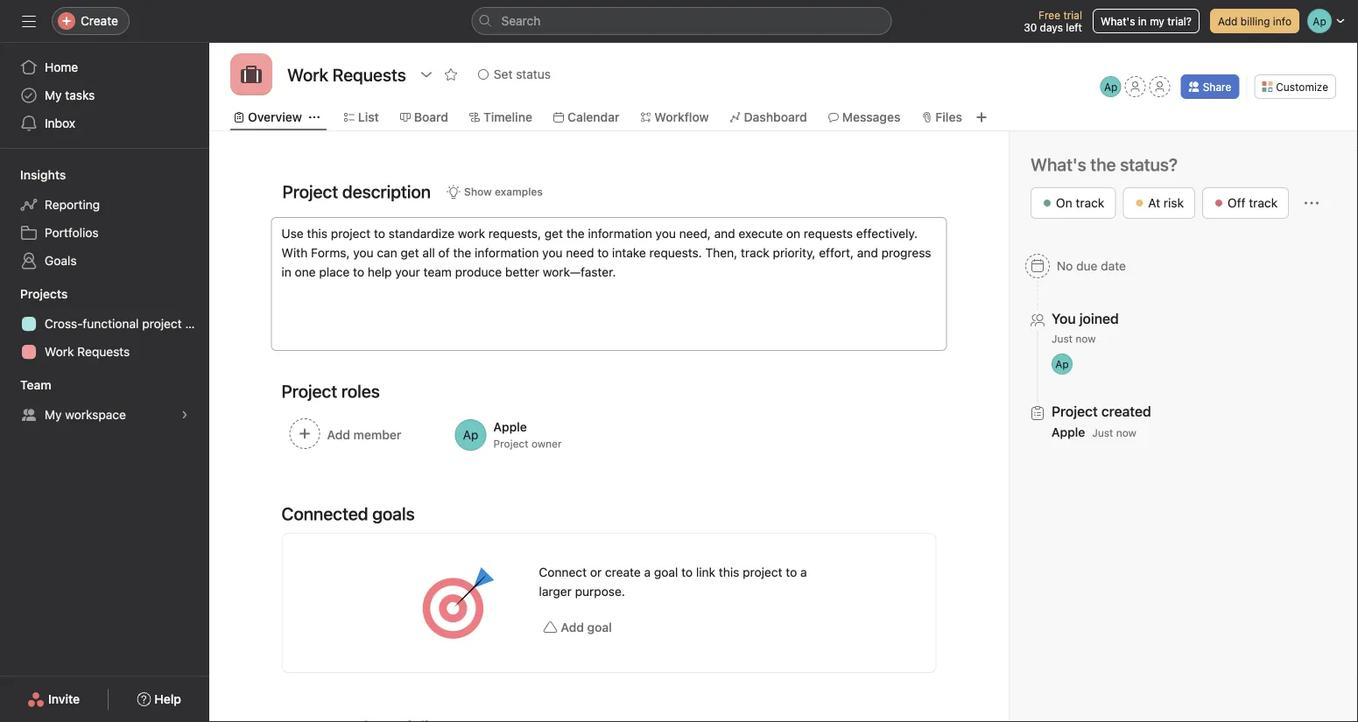 Task type: describe. For each thing, give the bounding box(es) containing it.
the status?
[[1090, 154, 1178, 175]]

risk
[[1164, 196, 1184, 210]]

apple inside project created apple just now
[[1052, 425, 1085, 440]]

project for this
[[331, 226, 371, 241]]

messages link
[[828, 108, 900, 127]]

just for joined
[[1052, 333, 1073, 345]]

see details, my workspace image
[[180, 410, 190, 420]]

reporting
[[45, 197, 100, 212]]

left
[[1066, 21, 1082, 33]]

to right link
[[786, 565, 797, 580]]

use
[[282, 226, 304, 241]]

my workspace
[[45, 408, 126, 422]]

or
[[590, 565, 602, 580]]

requests,
[[488, 226, 541, 241]]

ap inside button
[[1104, 81, 1118, 93]]

briefcase image
[[241, 64, 262, 85]]

add goal button
[[539, 612, 616, 644]]

create button
[[52, 7, 130, 35]]

help button
[[125, 684, 193, 715]]

due
[[1076, 259, 1098, 273]]

need
[[566, 246, 594, 260]]

home
[[45, 60, 78, 74]]

my for my workspace
[[45, 408, 62, 422]]

0 horizontal spatial information
[[475, 246, 539, 260]]

teams element
[[0, 370, 209, 433]]

inbox
[[45, 116, 75, 130]]

apple link
[[1052, 425, 1085, 440]]

to left link
[[681, 565, 693, 580]]

workflow
[[654, 110, 709, 124]]

joined
[[1079, 310, 1119, 327]]

what's for what's in my trial?
[[1101, 15, 1135, 27]]

no
[[1057, 259, 1073, 273]]

to up can
[[374, 226, 385, 241]]

team
[[423, 265, 452, 279]]

work requests link
[[10, 338, 199, 366]]

overview link
[[234, 108, 302, 127]]

now for project created
[[1116, 427, 1137, 439]]

functional
[[83, 317, 139, 331]]

goal inside connect or create a goal to link this project to a larger purpose.
[[654, 565, 678, 580]]

place
[[319, 265, 350, 279]]

2 a from the left
[[800, 565, 807, 580]]

add goal
[[561, 620, 612, 635]]

add for add billing info
[[1218, 15, 1238, 27]]

team button
[[0, 375, 51, 396]]

show options image
[[419, 67, 433, 81]]

project created apple just now
[[1052, 403, 1151, 440]]

trial
[[1063, 9, 1082, 21]]

projects element
[[0, 278, 209, 370]]

need,
[[679, 226, 711, 241]]

my tasks
[[45, 88, 95, 102]]

overview
[[248, 110, 302, 124]]

tab actions image
[[309, 112, 319, 123]]

list link
[[344, 108, 379, 127]]

your
[[395, 265, 420, 279]]

of
[[438, 246, 450, 260]]

work
[[45, 345, 74, 359]]

off
[[1228, 196, 1246, 210]]

add member
[[327, 428, 401, 442]]

standardize
[[389, 226, 455, 241]]

reporting link
[[10, 191, 199, 219]]

all
[[422, 246, 435, 260]]

2 horizontal spatial you
[[655, 226, 676, 241]]

date
[[1101, 259, 1126, 273]]

1 horizontal spatial and
[[857, 246, 878, 260]]

trial?
[[1167, 15, 1192, 27]]

1 a from the left
[[644, 565, 651, 580]]

list
[[358, 110, 379, 124]]

workspace
[[65, 408, 126, 422]]

no due date button
[[1017, 250, 1134, 282]]

no due date
[[1057, 259, 1126, 273]]

at risk
[[1148, 196, 1184, 210]]

cross-
[[45, 317, 83, 331]]

with
[[282, 246, 308, 260]]

ap button
[[1100, 76, 1121, 97]]

add member button
[[282, 411, 440, 460]]

messages
[[842, 110, 900, 124]]

insights
[[20, 168, 66, 182]]

on track
[[1056, 196, 1104, 210]]

0 horizontal spatial and
[[714, 226, 735, 241]]

search button
[[472, 7, 892, 35]]

board link
[[400, 108, 448, 127]]

0 vertical spatial information
[[588, 226, 652, 241]]

team
[[20, 378, 51, 392]]

track for off track
[[1249, 196, 1278, 210]]

larger
[[539, 584, 572, 599]]

0 horizontal spatial you
[[353, 246, 374, 260]]

portfolios link
[[10, 219, 199, 247]]

my workspace link
[[10, 401, 199, 429]]

invite
[[48, 692, 80, 707]]

requests
[[77, 345, 130, 359]]

Project description title text field
[[271, 173, 435, 210]]

on
[[1056, 196, 1072, 210]]

project created
[[1052, 403, 1151, 420]]

at
[[1148, 196, 1160, 210]]

create
[[81, 14, 118, 28]]

to right the need
[[597, 246, 609, 260]]

status
[[516, 67, 551, 81]]

requests
[[804, 226, 853, 241]]

1 horizontal spatial you
[[542, 246, 563, 260]]

projects
[[20, 287, 68, 301]]

now for you
[[1076, 333, 1096, 345]]

track inside use this project to standardize work requests, get the information you need, and execute on requests effectively. with forms, you can get all of the information you need to intake requests. then, track priority, effort, and progress in one place to help your team produce better work—faster.
[[741, 246, 770, 260]]

this inside use this project to standardize work requests, get the information you need, and execute on requests effectively. with forms, you can get all of the information you need to intake requests. then, track priority, effort, and progress in one place to help your team produce better work—faster.
[[307, 226, 327, 241]]

help
[[154, 692, 181, 707]]

info
[[1273, 15, 1292, 27]]

30
[[1024, 21, 1037, 33]]



Task type: vqa. For each thing, say whether or not it's contained in the screenshot.
THE WHAT'S within What'S In My Trial? "BUTTON"
yes



Task type: locate. For each thing, give the bounding box(es) containing it.
this inside connect or create a goal to link this project to a larger purpose.
[[719, 565, 739, 580]]

to
[[374, 226, 385, 241], [597, 246, 609, 260], [353, 265, 364, 279], [681, 565, 693, 580], [786, 565, 797, 580]]

free trial 30 days left
[[1024, 9, 1082, 33]]

project right link
[[743, 565, 782, 580]]

1 vertical spatial get
[[401, 246, 419, 260]]

1 vertical spatial now
[[1116, 427, 1137, 439]]

1 vertical spatial this
[[719, 565, 739, 580]]

what's in my trial?
[[1101, 15, 1192, 27]]

1 vertical spatial goal
[[587, 620, 612, 635]]

work requests
[[45, 345, 130, 359]]

work—faster.
[[543, 265, 616, 279]]

track down execute
[[741, 246, 770, 260]]

1 vertical spatial add
[[561, 620, 584, 635]]

share button
[[1181, 74, 1239, 99]]

just
[[1052, 333, 1073, 345], [1092, 427, 1113, 439]]

2 vertical spatial project
[[743, 565, 782, 580]]

track right on
[[1076, 196, 1104, 210]]

track right off
[[1249, 196, 1278, 210]]

just inside project created apple just now
[[1092, 427, 1113, 439]]

1 horizontal spatial in
[[1138, 15, 1147, 27]]

1 horizontal spatial apple
[[1052, 425, 1085, 440]]

insights button
[[0, 166, 66, 184]]

share
[[1203, 81, 1231, 93]]

1 vertical spatial information
[[475, 246, 539, 260]]

0 horizontal spatial add
[[561, 620, 584, 635]]

you
[[655, 226, 676, 241], [353, 246, 374, 260], [542, 246, 563, 260]]

you up requests.
[[655, 226, 676, 241]]

more actions image
[[1305, 196, 1319, 210]]

ap down what's in my trial? button
[[1104, 81, 1118, 93]]

set
[[494, 67, 513, 81]]

files link
[[921, 108, 962, 127]]

my inside teams element
[[45, 408, 62, 422]]

add to starred image
[[444, 67, 458, 81]]

apple down project created
[[1052, 425, 1085, 440]]

information
[[588, 226, 652, 241], [475, 246, 539, 260]]

one
[[295, 265, 316, 279]]

add inside 'add billing info' button
[[1218, 15, 1238, 27]]

my for my tasks
[[45, 88, 62, 102]]

connect or create a goal to link this project to a larger purpose.
[[539, 565, 807, 599]]

0 horizontal spatial a
[[644, 565, 651, 580]]

0 vertical spatial just
[[1052, 333, 1073, 345]]

now
[[1076, 333, 1096, 345], [1116, 427, 1137, 439]]

1 horizontal spatial ap
[[1104, 81, 1118, 93]]

1 horizontal spatial now
[[1116, 427, 1137, 439]]

apple
[[493, 420, 527, 434], [1052, 425, 1085, 440]]

0 vertical spatial in
[[1138, 15, 1147, 27]]

0 vertical spatial get
[[544, 226, 563, 241]]

get left the all
[[401, 246, 419, 260]]

apple up the "project"
[[493, 420, 527, 434]]

project
[[493, 438, 529, 450]]

board
[[414, 110, 448, 124]]

just inside you joined just now
[[1052, 333, 1073, 345]]

now down the "you joined" button
[[1076, 333, 1096, 345]]

plan
[[185, 317, 209, 331]]

link
[[696, 565, 715, 580]]

in inside what's in my trial? button
[[1138, 15, 1147, 27]]

0 vertical spatial and
[[714, 226, 735, 241]]

my
[[1150, 15, 1164, 27]]

2 my from the top
[[45, 408, 62, 422]]

a
[[644, 565, 651, 580], [800, 565, 807, 580]]

get
[[544, 226, 563, 241], [401, 246, 419, 260]]

customize
[[1276, 81, 1328, 93]]

0 horizontal spatial now
[[1076, 333, 1096, 345]]

1 horizontal spatial information
[[588, 226, 652, 241]]

what's for what's the status?
[[1031, 154, 1086, 175]]

project left plan
[[142, 317, 182, 331]]

1 horizontal spatial a
[[800, 565, 807, 580]]

project for functional
[[142, 317, 182, 331]]

you
[[1052, 310, 1076, 327]]

add for add goal
[[561, 620, 584, 635]]

this right link
[[719, 565, 739, 580]]

2 horizontal spatial project
[[743, 565, 782, 580]]

insights element
[[0, 159, 209, 278]]

information down requests,
[[475, 246, 539, 260]]

goal down purpose.
[[587, 620, 612, 635]]

goals link
[[10, 247, 199, 275]]

on track button
[[1031, 187, 1116, 219]]

1 horizontal spatial track
[[1076, 196, 1104, 210]]

the
[[566, 226, 585, 241], [453, 246, 471, 260]]

use this project to standardize work requests, get the information you need, and execute on requests effectively. with forms, you can get all of the information you need to intake requests. then, track priority, effort, and progress in one place to help your team produce better work—faster.
[[282, 226, 935, 279]]

0 vertical spatial goal
[[654, 565, 678, 580]]

apple project owner
[[493, 420, 562, 450]]

0 horizontal spatial just
[[1052, 333, 1073, 345]]

just down you
[[1052, 333, 1073, 345]]

1 vertical spatial my
[[45, 408, 62, 422]]

goal inside add goal button
[[587, 620, 612, 635]]

and down effectively.
[[857, 246, 878, 260]]

what's
[[1101, 15, 1135, 27], [1031, 154, 1086, 175]]

goal left link
[[654, 565, 678, 580]]

1 horizontal spatial get
[[544, 226, 563, 241]]

0 vertical spatial this
[[307, 226, 327, 241]]

1 vertical spatial in
[[282, 265, 291, 279]]

set status
[[494, 67, 551, 81]]

0 vertical spatial my
[[45, 88, 62, 102]]

0 vertical spatial ap
[[1104, 81, 1118, 93]]

you left the need
[[542, 246, 563, 260]]

what's left my
[[1101, 15, 1135, 27]]

off track button
[[1202, 187, 1289, 219]]

in left my
[[1138, 15, 1147, 27]]

0 horizontal spatial the
[[453, 246, 471, 260]]

project inside connect or create a goal to link this project to a larger purpose.
[[743, 565, 782, 580]]

2 horizontal spatial track
[[1249, 196, 1278, 210]]

add tab image
[[974, 110, 988, 124]]

effectively.
[[856, 226, 918, 241]]

add billing info button
[[1210, 9, 1299, 33]]

timeline
[[483, 110, 532, 124]]

1 vertical spatial project
[[142, 317, 182, 331]]

0 horizontal spatial track
[[741, 246, 770, 260]]

1 my from the top
[[45, 88, 62, 102]]

0 horizontal spatial in
[[282, 265, 291, 279]]

get right requests,
[[544, 226, 563, 241]]

goals
[[45, 253, 77, 268]]

timeline link
[[469, 108, 532, 127]]

can
[[377, 246, 397, 260]]

add inside add goal button
[[561, 620, 584, 635]]

0 vertical spatial project
[[331, 226, 371, 241]]

ap
[[1104, 81, 1118, 93], [1055, 358, 1069, 370]]

my down team
[[45, 408, 62, 422]]

1 vertical spatial what's
[[1031, 154, 1086, 175]]

None text field
[[283, 59, 411, 90]]

project inside use this project to standardize work requests, get the information you need, and execute on requests effectively. with forms, you can get all of the information you need to intake requests. then, track priority, effort, and progress in one place to help your team produce better work—faster.
[[331, 226, 371, 241]]

in left one
[[282, 265, 291, 279]]

1 horizontal spatial what's
[[1101, 15, 1135, 27]]

track for on track
[[1076, 196, 1104, 210]]

free
[[1039, 9, 1060, 21]]

what's up on
[[1031, 154, 1086, 175]]

home link
[[10, 53, 199, 81]]

then,
[[705, 246, 737, 260]]

0 horizontal spatial project
[[142, 317, 182, 331]]

this up forms,
[[307, 226, 327, 241]]

better
[[505, 265, 539, 279]]

1 horizontal spatial this
[[719, 565, 739, 580]]

1 horizontal spatial the
[[566, 226, 585, 241]]

ap down you joined just now
[[1055, 358, 1069, 370]]

add down larger
[[561, 620, 584, 635]]

on
[[786, 226, 800, 241]]

in
[[1138, 15, 1147, 27], [282, 265, 291, 279]]

1 horizontal spatial project
[[331, 226, 371, 241]]

my left tasks
[[45, 88, 62, 102]]

0 horizontal spatial this
[[307, 226, 327, 241]]

what's in my trial? button
[[1093, 9, 1200, 33]]

connect
[[539, 565, 587, 580]]

priority,
[[773, 246, 816, 260]]

requests.
[[649, 246, 702, 260]]

just down project created
[[1092, 427, 1113, 439]]

1 vertical spatial just
[[1092, 427, 1113, 439]]

and up "then,"
[[714, 226, 735, 241]]

0 horizontal spatial apple
[[493, 420, 527, 434]]

1 horizontal spatial add
[[1218, 15, 1238, 27]]

the right of
[[453, 246, 471, 260]]

hide sidebar image
[[22, 14, 36, 28]]

in inside use this project to standardize work requests, get the information you need, and execute on requests effectively. with forms, you can get all of the information you need to intake requests. then, track priority, effort, and progress in one place to help your team produce better work—faster.
[[282, 265, 291, 279]]

cross-functional project plan link
[[10, 310, 209, 338]]

now down project created
[[1116, 427, 1137, 439]]

purpose.
[[575, 584, 625, 599]]

owner
[[531, 438, 562, 450]]

1 vertical spatial ap
[[1055, 358, 1069, 370]]

you left can
[[353, 246, 374, 260]]

work
[[458, 226, 485, 241]]

project inside the cross-functional project plan "link"
[[142, 317, 182, 331]]

now inside you joined just now
[[1076, 333, 1096, 345]]

0 horizontal spatial get
[[401, 246, 419, 260]]

search
[[501, 14, 541, 28]]

billing
[[1241, 15, 1270, 27]]

to left help
[[353, 265, 364, 279]]

search list box
[[472, 7, 892, 35]]

0 horizontal spatial ap
[[1055, 358, 1069, 370]]

inbox link
[[10, 109, 199, 137]]

just for apple
[[1092, 427, 1113, 439]]

global element
[[0, 43, 209, 148]]

project up forms,
[[331, 226, 371, 241]]

0 vertical spatial what's
[[1101, 15, 1135, 27]]

execute
[[739, 226, 783, 241]]

apple inside the apple project owner
[[493, 420, 527, 434]]

0 horizontal spatial goal
[[587, 620, 612, 635]]

project roles
[[282, 381, 380, 401]]

the up the need
[[566, 226, 585, 241]]

now inside project created apple just now
[[1116, 427, 1137, 439]]

what's inside button
[[1101, 15, 1135, 27]]

add left billing
[[1218, 15, 1238, 27]]

1 horizontal spatial just
[[1092, 427, 1113, 439]]

0 horizontal spatial what's
[[1031, 154, 1086, 175]]

0 vertical spatial add
[[1218, 15, 1238, 27]]

customize button
[[1254, 74, 1336, 99]]

cross-functional project plan
[[45, 317, 209, 331]]

help
[[368, 265, 392, 279]]

1 vertical spatial and
[[857, 246, 878, 260]]

portfolios
[[45, 225, 99, 240]]

1 vertical spatial the
[[453, 246, 471, 260]]

0 vertical spatial now
[[1076, 333, 1096, 345]]

calendar
[[567, 110, 619, 124]]

my tasks link
[[10, 81, 199, 109]]

you joined button
[[1052, 310, 1119, 327]]

1 horizontal spatial goal
[[654, 565, 678, 580]]

information up intake at left top
[[588, 226, 652, 241]]

goal
[[654, 565, 678, 580], [587, 620, 612, 635]]

my inside global element
[[45, 88, 62, 102]]

my
[[45, 88, 62, 102], [45, 408, 62, 422]]

0 vertical spatial the
[[566, 226, 585, 241]]

workflow link
[[640, 108, 709, 127]]



